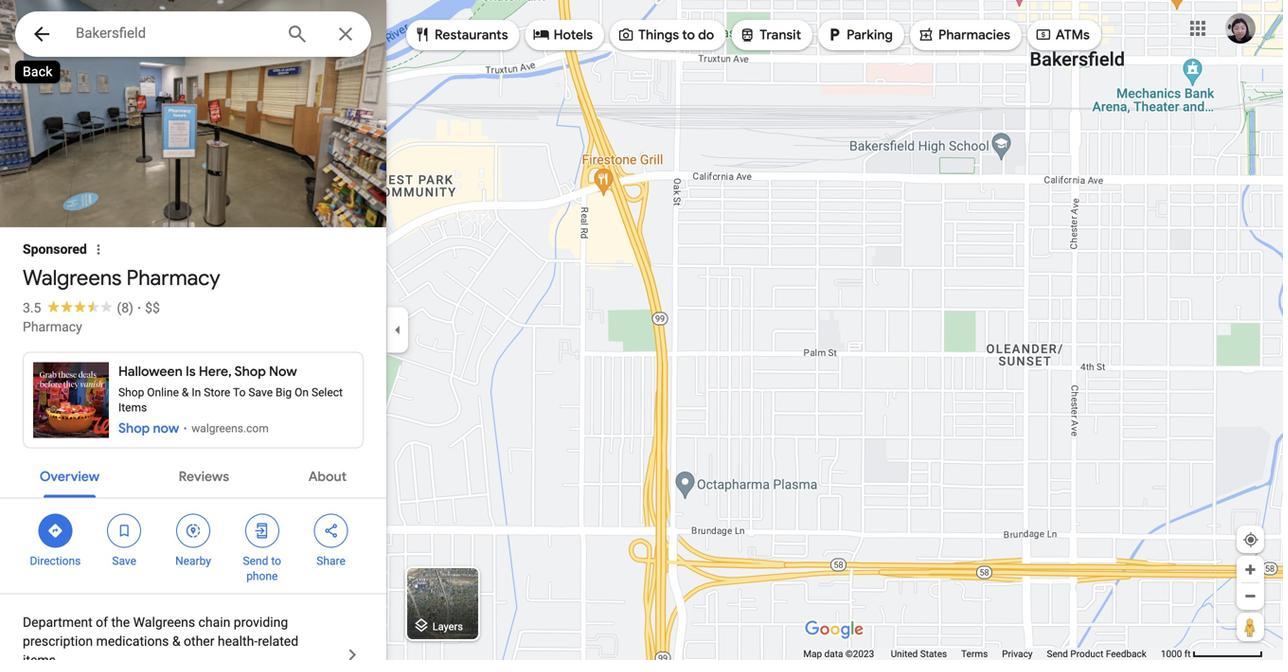 Task type: vqa. For each thing, say whether or not it's contained in the screenshot.
"medications"
yes



Task type: describe. For each thing, give the bounding box(es) containing it.
privacy
[[1003, 649, 1033, 660]]

in
[[192, 386, 201, 399]]

terms button
[[962, 648, 989, 660]]

health-
[[218, 634, 258, 650]]

items
[[118, 401, 147, 415]]

pharmacies
[[939, 27, 1011, 44]]

 button
[[15, 11, 68, 61]]

8 reviews element
[[117, 300, 134, 316]]

send for send to phone
[[243, 555, 269, 568]]

 atms
[[1036, 24, 1090, 45]]

restaurants
[[435, 27, 509, 44]]


[[323, 521, 340, 542]]

overview
[[40, 469, 99, 486]]

©2023
[[846, 649, 875, 660]]

do
[[699, 27, 715, 44]]

& inside department of the walgreens chain providing prescription medications & other health-related items.
[[172, 634, 181, 650]]

5
[[48, 188, 57, 206]]

2 vertical spatial shop
[[118, 420, 150, 437]]

send product feedback
[[1048, 649, 1147, 660]]

providing
[[234, 615, 288, 631]]

parking
[[847, 27, 893, 44]]

· $$
[[137, 300, 160, 316]]


[[1036, 24, 1053, 45]]

1000 ft button
[[1162, 649, 1264, 660]]

directions
[[30, 555, 81, 568]]

phone
[[247, 570, 278, 583]]

actions for walgreens pharmacy region
[[0, 499, 387, 594]]

1000 ft
[[1162, 649, 1192, 660]]

items.
[[23, 653, 59, 660]]

send product feedback button
[[1048, 648, 1147, 660]]

price: moderate element
[[145, 300, 160, 316]]

0 horizontal spatial walgreens
[[23, 265, 122, 291]]

shop now
[[118, 420, 179, 437]]

to inside  things to do
[[683, 27, 695, 44]]

the
[[111, 615, 130, 631]]

walgreens.com
[[192, 422, 269, 435]]

product
[[1071, 649, 1104, 660]]

sponsored
[[23, 242, 87, 257]]

save inside actions for walgreens pharmacy region
[[112, 555, 136, 568]]

zoom in image
[[1244, 563, 1258, 577]]

3.5 stars image
[[41, 300, 117, 313]]

1000
[[1162, 649, 1183, 660]]

sponsored element
[[23, 242, 364, 265]]

select
[[312, 386, 343, 399]]

1 vertical spatial shop
[[118, 386, 144, 399]]

atms
[[1056, 27, 1090, 44]]


[[185, 521, 202, 542]]

hotels
[[554, 27, 593, 44]]


[[30, 20, 53, 48]]

terms
[[962, 649, 989, 660]]

map data ©2023
[[804, 649, 877, 660]]

related
[[258, 634, 299, 650]]

about
[[309, 469, 347, 486]]

halloween is here, shop now shop online & in store to save big on select items
[[118, 363, 343, 415]]

none field inside "bakersfield" field
[[76, 22, 271, 45]]

halloween
[[118, 363, 183, 380]]

big
[[276, 386, 292, 399]]

show street view coverage image
[[1237, 613, 1265, 641]]

now
[[153, 420, 179, 437]]


[[618, 24, 635, 45]]

nearby
[[175, 555, 211, 568]]

walgreens pharmacy main content
[[0, 0, 387, 660]]

5 photos
[[48, 188, 107, 206]]

department
[[23, 615, 93, 631]]

department of the walgreens chain providing prescription medications & other health-related items.
[[23, 615, 299, 660]]

united states
[[891, 649, 948, 660]]

zoom out image
[[1244, 589, 1258, 604]]

share
[[317, 555, 346, 568]]


[[254, 521, 271, 542]]


[[414, 24, 431, 45]]



Task type: locate. For each thing, give the bounding box(es) containing it.

[[533, 24, 550, 45]]

1 horizontal spatial to
[[683, 27, 695, 44]]

 search field
[[15, 11, 371, 61]]

tab list inside google maps element
[[0, 453, 387, 498]]

footer inside google maps element
[[804, 648, 1162, 660]]

data
[[825, 649, 844, 660]]

ft
[[1185, 649, 1192, 660]]

& left the in
[[182, 386, 189, 399]]

to up phone on the left bottom of the page
[[271, 555, 281, 568]]

 pharmacies
[[918, 24, 1011, 45]]

overview button
[[24, 453, 115, 498]]

online
[[147, 386, 179, 399]]


[[116, 521, 133, 542]]

send
[[243, 555, 269, 568], [1048, 649, 1069, 660]]

to
[[233, 386, 246, 399]]

tab list
[[0, 453, 387, 498]]

send up phone on the left bottom of the page
[[243, 555, 269, 568]]

send for send product feedback
[[1048, 649, 1069, 660]]

save down the ""
[[112, 555, 136, 568]]

on
[[295, 386, 309, 399]]

other
[[184, 634, 215, 650]]

united
[[891, 649, 918, 660]]

(8)
[[117, 300, 134, 316]]

tab list containing overview
[[0, 453, 387, 498]]

& left the other at the bottom of the page
[[172, 634, 181, 650]]

footer
[[804, 648, 1162, 660]]

pharmacy button
[[23, 318, 82, 337]]

None field
[[76, 22, 271, 45]]

0 vertical spatial pharmacy
[[126, 265, 220, 291]]

 things to do
[[618, 24, 715, 45]]

department of the walgreens chain providing prescription medications & other health-related items. button
[[0, 595, 387, 660]]

3.5
[[23, 300, 41, 316]]

1 vertical spatial to
[[271, 555, 281, 568]]


[[47, 521, 64, 542]]

walgreens up "medications"
[[133, 615, 195, 631]]


[[826, 24, 843, 45]]

collapse side panel image
[[388, 320, 408, 341]]

$$
[[145, 300, 160, 316]]

walgreens inside department of the walgreens chain providing prescription medications & other health-related items.
[[133, 615, 195, 631]]

to
[[683, 27, 695, 44], [271, 555, 281, 568]]

layers
[[433, 621, 463, 633]]

1 vertical spatial send
[[1048, 649, 1069, 660]]

5 photos button
[[14, 180, 115, 213]]

send left the product
[[1048, 649, 1069, 660]]

1 horizontal spatial walgreens
[[133, 615, 195, 631]]

0 horizontal spatial pharmacy
[[23, 319, 82, 335]]

 restaurants
[[414, 24, 509, 45]]

privacy button
[[1003, 648, 1033, 660]]

1 horizontal spatial save
[[249, 386, 273, 399]]

photos
[[61, 188, 107, 206]]

0 vertical spatial to
[[683, 27, 695, 44]]

1 vertical spatial walgreens
[[133, 615, 195, 631]]

0 horizontal spatial save
[[112, 555, 136, 568]]

to inside send to phone
[[271, 555, 281, 568]]

walgreens
[[23, 265, 122, 291], [133, 615, 195, 631]]

chain
[[199, 615, 231, 631]]

&
[[182, 386, 189, 399], [172, 634, 181, 650]]

is
[[186, 363, 196, 380]]

now
[[269, 363, 297, 380]]

walgreens pharmacy
[[23, 265, 220, 291]]

& inside halloween is here, shop now shop online & in store to save big on select items
[[182, 386, 189, 399]]

0 horizontal spatial send
[[243, 555, 269, 568]]

transit
[[760, 27, 802, 44]]

0 vertical spatial walgreens
[[23, 265, 122, 291]]

0 vertical spatial shop
[[235, 363, 266, 380]]

send to phone
[[243, 555, 281, 583]]

to left do
[[683, 27, 695, 44]]

 hotels
[[533, 24, 593, 45]]

0 horizontal spatial to
[[271, 555, 281, 568]]

photo of walgreens pharmacy image
[[0, 0, 387, 259]]

prescription
[[23, 634, 93, 650]]

Bakersfield field
[[15, 11, 371, 57]]

 parking
[[826, 24, 893, 45]]

shop up to
[[235, 363, 266, 380]]

things
[[639, 27, 679, 44]]

send inside send to phone
[[243, 555, 269, 568]]

1 horizontal spatial &
[[182, 386, 189, 399]]

reviews button
[[164, 453, 245, 498]]

·
[[137, 300, 141, 316]]

here,
[[199, 363, 232, 380]]

1 vertical spatial pharmacy
[[23, 319, 82, 335]]

0 vertical spatial send
[[243, 555, 269, 568]]

save right to
[[249, 386, 273, 399]]

shop up items
[[118, 386, 144, 399]]

google account: michele murakami  
(michele.murakami@adept.ai) image
[[1226, 13, 1256, 44]]


[[918, 24, 935, 45]]

1 vertical spatial &
[[172, 634, 181, 650]]

send inside button
[[1048, 649, 1069, 660]]

medications
[[96, 634, 169, 650]]

footer containing map data ©2023
[[804, 648, 1162, 660]]

shop
[[235, 363, 266, 380], [118, 386, 144, 399], [118, 420, 150, 437]]

1 vertical spatial save
[[112, 555, 136, 568]]

save
[[249, 386, 273, 399], [112, 555, 136, 568]]

google maps element
[[0, 0, 1284, 660]]

0 vertical spatial &
[[182, 386, 189, 399]]

save inside halloween is here, shop now shop online & in store to save big on select items
[[249, 386, 273, 399]]

feedback
[[1107, 649, 1147, 660]]

0 vertical spatial save
[[249, 386, 273, 399]]

1 horizontal spatial send
[[1048, 649, 1069, 660]]

pharmacy down 3.5
[[23, 319, 82, 335]]

0 horizontal spatial &
[[172, 634, 181, 650]]

map
[[804, 649, 823, 660]]

 transit
[[739, 24, 802, 45]]

1 horizontal spatial pharmacy
[[126, 265, 220, 291]]


[[739, 24, 756, 45]]

reviews
[[179, 469, 229, 486]]

pharmacy
[[126, 265, 220, 291], [23, 319, 82, 335]]

store
[[204, 386, 231, 399]]

states
[[921, 649, 948, 660]]

pharmacy up "price: moderate" element
[[126, 265, 220, 291]]

shop down items
[[118, 420, 150, 437]]

of
[[96, 615, 108, 631]]

show your location image
[[1243, 532, 1260, 549]]

united states button
[[891, 648, 948, 660]]

walgreens up the "3.5 stars" image
[[23, 265, 122, 291]]



